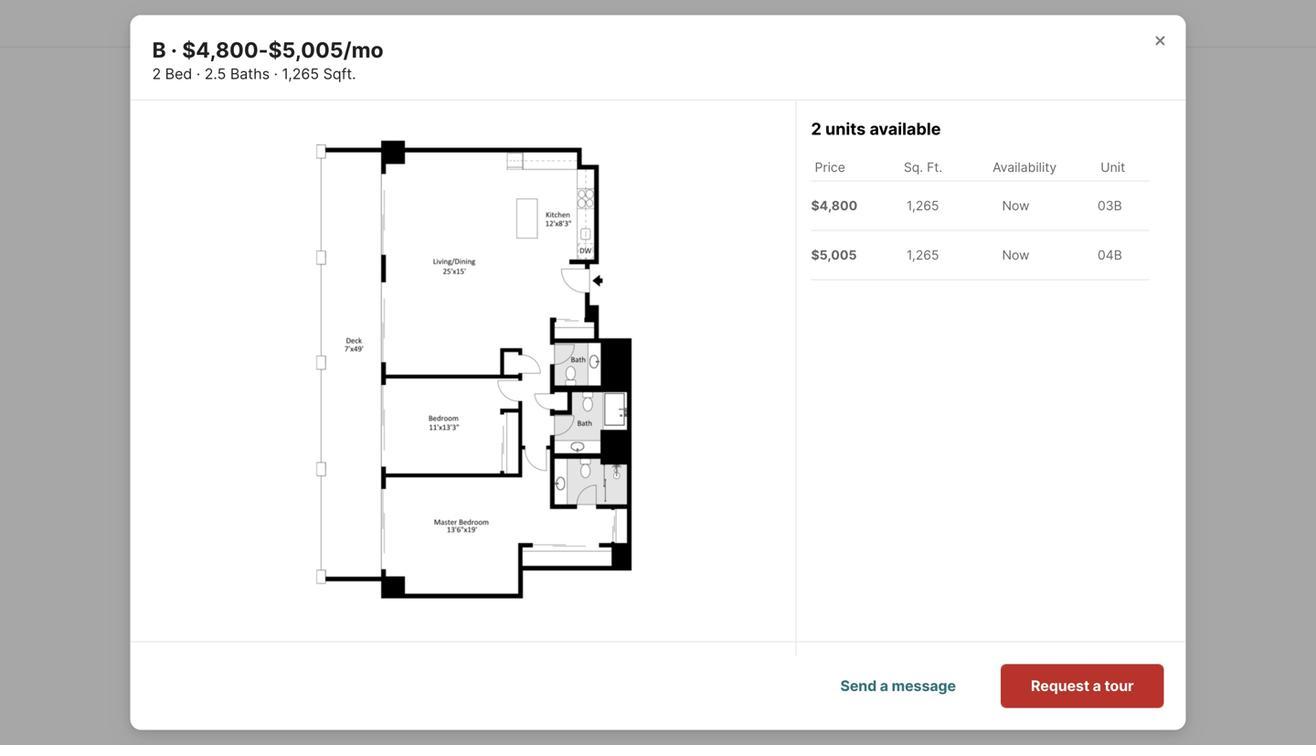Task type: locate. For each thing, give the bounding box(es) containing it.
2.5 inside b · $4,800-$5,005/mo 2 bed · 2.5 baths · 1,265 sqft.
[[205, 65, 226, 83]]

$4,745/mo
[[367, 52, 455, 72]]

available for $4,800-$5,005/mo
[[417, 448, 478, 466]]

bed inside b · $4,800-$5,005/mo 2 bed · 2.5 baths · 1,265 sqft.
[[165, 65, 192, 83]]

0 horizontal spatial message
[[892, 677, 957, 695]]

available down 2 bed · 2.5 baths · 1,265 sqft.
[[417, 448, 478, 466]]

lakeshore
[[1003, 68, 1096, 91]]

0 vertical spatial available
[[870, 119, 941, 139]]

2
[[152, 65, 161, 83], [812, 119, 822, 139], [367, 246, 374, 262], [412, 246, 420, 262], [367, 411, 374, 426], [367, 448, 376, 466], [367, 575, 374, 591]]

1 vertical spatial $5,005/mo
[[434, 381, 524, 401]]

1 horizontal spatial $5,005/mo
[[434, 381, 524, 401]]

0 horizontal spatial request
[[954, 155, 1013, 173]]

0 vertical spatial request a tour button
[[877, 143, 1134, 187]]

sqft. right 1,440
[[517, 575, 546, 591]]

tour
[[1028, 155, 1057, 173], [1105, 677, 1134, 695]]

2 inside b · $4,800-$5,005/mo 2 bed · 2.5 baths · 1,265 sqft.
[[152, 65, 161, 83]]

2 units available
[[812, 119, 941, 139], [367, 448, 478, 466]]

$4,800- up 2 bed · 2.5 baths · 1,265 sqft.
[[367, 381, 434, 401]]

units up price in the right top of the page
[[826, 119, 866, 139]]

$4,800- inside b · $4,800-$5,005/mo 2 bed · 2.5 baths · 1,265 sqft.
[[182, 37, 268, 62]]

sqft. left '$4,745/mo'
[[323, 65, 356, 83]]

available down apartments
[[870, 119, 941, 139]]

message inside b · $4,800-$5,005/mo dialog
[[892, 677, 957, 695]]

now for 03b
[[1003, 198, 1030, 214]]

or
[[998, 196, 1013, 214]]

1 vertical spatial available
[[408, 284, 468, 302]]

2 vertical spatial 2.5
[[412, 575, 431, 591]]

sqft. for $4,800-$5,005/mo
[[516, 411, 545, 426]]

bed for $4,800/mo
[[378, 246, 402, 262]]

0 horizontal spatial tour
[[1028, 155, 1057, 173]]

request a tour inside b · $4,800-$5,005/mo dialog
[[1031, 677, 1134, 695]]

$5,005/mo inside b · $4,800-$5,005/mo 2 bed · 2.5 baths · 1,265 sqft.
[[268, 37, 384, 62]]

send a message button
[[877, 223, 1134, 267], [811, 665, 987, 708]]

now down availability
[[1003, 198, 1030, 214]]

request a tour button inside b · $4,800-$5,005/mo dialog
[[1001, 665, 1165, 708]]

0 horizontal spatial $5,005/mo
[[268, 37, 384, 62]]

request inside b · $4,800-$5,005/mo dialog
[[1031, 677, 1090, 695]]

2 now from the top
[[1003, 247, 1030, 263]]

bed down the $4,800/mo
[[378, 246, 402, 262]]

now for 04b
[[1003, 247, 1030, 263]]

$4,800-
[[182, 37, 268, 62], [367, 381, 434, 401]]

0 vertical spatial send a message
[[948, 236, 1063, 254]]

0 vertical spatial $4,800-
[[182, 37, 268, 62]]

2 units available up sq.
[[812, 119, 941, 139]]

1 horizontal spatial $4,800-
[[367, 381, 434, 401]]

units down 2 bed · 2.5 baths · 1,265 sqft.
[[380, 448, 413, 466]]

2 vertical spatial available
[[417, 448, 478, 466]]

1,265
[[282, 65, 319, 83], [907, 198, 940, 214], [907, 247, 940, 263], [480, 411, 513, 426]]

1200
[[953, 68, 999, 91]]

1 horizontal spatial request
[[1031, 677, 1090, 695]]

send a message inside b · $4,800-$5,005/mo dialog
[[841, 677, 957, 695]]

04b
[[1098, 247, 1123, 263]]

1 horizontal spatial tour
[[1105, 677, 1134, 695]]

1 vertical spatial send a message
[[841, 677, 957, 695]]

2 units available down 2 bed · 2.5 baths · 1,265 sqft.
[[367, 448, 478, 466]]

1,310
[[469, 246, 500, 262]]

0 vertical spatial request a tour
[[954, 155, 1057, 173]]

0 vertical spatial 2 units available
[[812, 119, 941, 139]]

03b
[[1098, 198, 1123, 214]]

a
[[1016, 155, 1024, 173], [987, 236, 996, 254], [880, 677, 889, 695], [1093, 677, 1102, 695]]

available
[[870, 119, 941, 139], [408, 284, 468, 302], [417, 448, 478, 466]]

0 horizontal spatial send
[[841, 677, 877, 695]]

1 vertical spatial request a tour button
[[1001, 665, 1165, 708]]

now down or
[[1003, 247, 1030, 263]]

1 vertical spatial request
[[1031, 677, 1090, 695]]

bed down b on the top left of page
[[165, 65, 192, 83]]

3 tab from the left
[[496, 3, 565, 47]]

send inside b · $4,800-$5,005/mo dialog
[[841, 677, 877, 695]]

·
[[171, 37, 177, 62], [196, 65, 200, 83], [274, 65, 278, 83], [405, 246, 409, 262], [462, 246, 466, 262], [405, 411, 409, 426], [473, 411, 477, 426], [405, 575, 409, 591], [473, 575, 477, 591]]

tab list
[[168, 0, 767, 47]]

available down 2 bed · 2 baths · 1,310 sqft. in the top of the page
[[408, 284, 468, 302]]

1 vertical spatial tour
[[1105, 677, 1134, 695]]

h image
[[198, 40, 323, 126]]

unit
[[378, 284, 403, 302]]

2 bed · 2.5 baths · 1,440 sqft.
[[367, 575, 546, 591]]

request for request a tour "button" within the b · $4,800-$5,005/mo dialog
[[1031, 677, 1090, 695]]

message
[[999, 236, 1063, 254], [892, 677, 957, 695]]

bed down $4,895/mo
[[378, 575, 402, 591]]

request a tour for request a tour "button" to the top
[[954, 155, 1057, 173]]

1 horizontal spatial send
[[948, 236, 984, 254]]

$5,005/mo
[[268, 37, 384, 62], [434, 381, 524, 401]]

1 vertical spatial 2.5
[[412, 411, 431, 426]]

0 vertical spatial 2.5
[[205, 65, 226, 83]]

bed
[[165, 65, 192, 83], [378, 246, 402, 262], [378, 411, 402, 426], [378, 575, 402, 591]]

b · $4,800-$5,005/mo dialog
[[86, 15, 1186, 730]]

0 horizontal spatial 2 units available
[[367, 448, 478, 466]]

$4,800- right b on the top left of page
[[182, 37, 268, 62]]

0 vertical spatial tour
[[1028, 155, 1057, 173]]

sqft. down $4,800-$5,005/mo on the bottom
[[516, 411, 545, 426]]

request a tour
[[954, 155, 1057, 173], [1031, 677, 1134, 695]]

e image
[[198, 205, 323, 291]]

1 vertical spatial send
[[841, 677, 877, 695]]

send a message button inside b · $4,800-$5,005/mo dialog
[[811, 665, 987, 708]]

1 vertical spatial units
[[380, 448, 413, 466]]

sq.
[[904, 160, 924, 175]]

0 vertical spatial message
[[999, 236, 1063, 254]]

now
[[1003, 198, 1030, 214], [1003, 247, 1030, 263]]

2.5
[[205, 65, 226, 83], [412, 411, 431, 426], [412, 575, 431, 591]]

units
[[826, 119, 866, 139], [380, 448, 413, 466]]

2 bed · 2.5 baths · 1,265 sqft.
[[367, 411, 545, 426]]

b image
[[214, 119, 734, 638], [198, 369, 323, 455]]

baths
[[230, 65, 270, 83], [424, 246, 458, 262], [435, 411, 470, 426], [435, 575, 470, 591]]

send a message for the topmost send a message button
[[948, 236, 1063, 254]]

sqft.
[[323, 65, 356, 83], [504, 246, 532, 262], [516, 411, 545, 426], [517, 575, 546, 591]]

0 vertical spatial request
[[954, 155, 1013, 173]]

2.5 for $4,895/mo
[[412, 575, 431, 591]]

1 vertical spatial message
[[892, 677, 957, 695]]

send
[[948, 236, 984, 254], [841, 677, 877, 695]]

request a tour button
[[877, 143, 1134, 187], [1001, 665, 1165, 708]]

0 horizontal spatial $4,800-
[[182, 37, 268, 62]]

tab
[[289, 3, 386, 47], [386, 3, 496, 47], [496, 3, 565, 47], [565, 3, 664, 47], [664, 3, 753, 47]]

1 horizontal spatial 2 units available
[[812, 119, 941, 139]]

1 horizontal spatial units
[[826, 119, 866, 139]]

bed down $4,800-$5,005/mo on the bottom
[[378, 411, 402, 426]]

request
[[954, 155, 1013, 173], [1031, 677, 1090, 695]]

0 vertical spatial $5,005/mo
[[268, 37, 384, 62]]

0 vertical spatial units
[[826, 119, 866, 139]]

1 vertical spatial $4,800-
[[367, 381, 434, 401]]

sqft. for $4,895/mo
[[517, 575, 546, 591]]

0 vertical spatial send
[[948, 236, 984, 254]]

baths for $4,800-$5,005/mo
[[435, 411, 470, 426]]

message for the topmost send a message button
[[999, 236, 1063, 254]]

1 horizontal spatial message
[[999, 236, 1063, 254]]

send a message
[[948, 236, 1063, 254], [841, 677, 957, 695]]

1 vertical spatial request a tour
[[1031, 677, 1134, 695]]

1 vertical spatial send a message button
[[811, 665, 987, 708]]

1 vertical spatial now
[[1003, 247, 1030, 263]]

0 vertical spatial now
[[1003, 198, 1030, 214]]

sqft. right 1,310
[[504, 246, 532, 262]]

baths for $4,895/mo
[[435, 575, 470, 591]]

1 now from the top
[[1003, 198, 1030, 214]]



Task type: describe. For each thing, give the bounding box(es) containing it.
b
[[152, 37, 166, 62]]

2 units available inside b · $4,800-$5,005/mo dialog
[[812, 119, 941, 139]]

bed for $4,800-$5,005/mo
[[378, 411, 402, 426]]

b · $4,800-$5,005/mo 2 bed · 2.5 baths · 1,265 sqft.
[[152, 37, 384, 83]]

price
[[815, 160, 846, 175]]

4 tab from the left
[[565, 3, 664, 47]]

0 horizontal spatial units
[[380, 448, 413, 466]]

baths for $4,800/mo
[[424, 246, 458, 262]]

1,440
[[480, 575, 514, 591]]

send a message for send a message button in the b · $4,800-$5,005/mo dialog
[[841, 677, 957, 695]]

b image inside b · $4,800-$5,005/mo dialog
[[214, 119, 734, 638]]

$4,895/mo
[[367, 546, 457, 566]]

sqft. inside b · $4,800-$5,005/mo 2 bed · 2.5 baths · 1,265 sqft.
[[323, 65, 356, 83]]

sqft. for $4,800/mo
[[504, 246, 532, 262]]

5 tab from the left
[[664, 3, 753, 47]]

bed for $4,895/mo
[[378, 575, 402, 591]]

request a tour for request a tour "button" within the b · $4,800-$5,005/mo dialog
[[1031, 677, 1134, 695]]

2 bed · 2 baths · 1,310 sqft.
[[367, 246, 532, 262]]

available inside b · $4,800-$5,005/mo dialog
[[870, 119, 941, 139]]

$4,745/mo button
[[168, 10, 834, 156]]

0 vertical spatial send a message button
[[877, 223, 1134, 267]]

1 vertical spatial 2 units available
[[367, 448, 478, 466]]

request for request a tour "button" to the top
[[954, 155, 1013, 173]]

1
[[367, 284, 373, 302]]

$5,005
[[812, 247, 857, 263]]

availability
[[993, 160, 1057, 175]]

units inside b · $4,800-$5,005/mo dialog
[[826, 119, 866, 139]]

available for $4,800/mo
[[408, 284, 468, 302]]

$4,800-$5,005/mo
[[367, 381, 524, 401]]

send for the topmost send a message button
[[948, 236, 984, 254]]

a image
[[198, 534, 323, 620]]

tour inside b · $4,800-$5,005/mo dialog
[[1105, 677, 1134, 695]]

1 tab from the left
[[289, 3, 386, 47]]

baths inside b · $4,800-$5,005/mo 2 bed · 2.5 baths · 1,265 sqft.
[[230, 65, 270, 83]]

sq. ft.
[[904, 160, 943, 175]]

1 unit available
[[367, 284, 468, 302]]

ft.
[[927, 160, 943, 175]]

2 tab from the left
[[386, 3, 496, 47]]

2.5 for $4,800-$5,005/mo
[[412, 411, 431, 426]]

$4,800
[[812, 198, 858, 214]]

1200 lakeshore apartments
[[877, 68, 1096, 118]]

message for send a message button in the b · $4,800-$5,005/mo dialog
[[892, 677, 957, 695]]

apartments
[[877, 96, 984, 118]]

send for send a message button in the b · $4,800-$5,005/mo dialog
[[841, 677, 877, 695]]

$4,800/mo
[[367, 216, 458, 237]]

unit
[[1101, 160, 1126, 175]]

1,265 inside b · $4,800-$5,005/mo 2 bed · 2.5 baths · 1,265 sqft.
[[282, 65, 319, 83]]



Task type: vqa. For each thing, say whether or not it's contained in the screenshot.
Buy ▾ dropdown button
no



